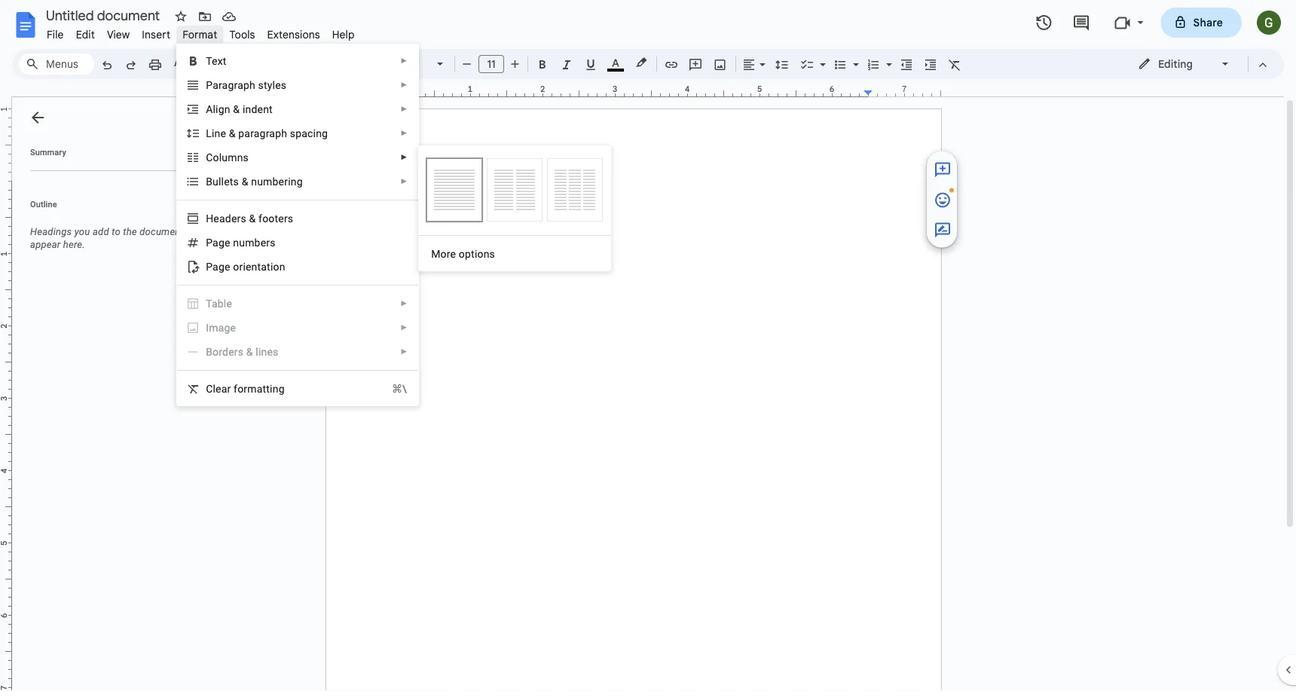 Task type: vqa. For each thing, say whether or not it's contained in the screenshot.


Task type: locate. For each thing, give the bounding box(es) containing it.
Star checkbox
[[170, 6, 191, 27]]

page n u mbers
[[206, 236, 276, 249]]

0 vertical spatial s
[[243, 151, 249, 164]]

borders
[[206, 346, 244, 358]]

footers
[[259, 212, 293, 225]]

row
[[425, 0, 605, 489]]

borders & lines
[[206, 346, 279, 358]]

& left 'lines'
[[246, 346, 253, 358]]

m ore options
[[431, 248, 495, 260]]

mbers
[[245, 236, 276, 249]]

► for s & numbering
[[400, 177, 408, 186]]

bulle
[[206, 175, 230, 188]]

headers & footers h element
[[206, 212, 298, 225]]

l ine & paragraph spacing
[[206, 127, 328, 139]]

1 horizontal spatial s
[[243, 151, 249, 164]]

styles
[[258, 79, 287, 91]]

& right ine
[[229, 127, 236, 139]]

► for s
[[400, 153, 408, 162]]

arial option
[[387, 54, 428, 75]]

9 ► from the top
[[400, 348, 408, 356]]

top margin image
[[0, 109, 11, 185]]

summary heading
[[30, 146, 66, 158]]

add
[[93, 226, 109, 237]]

insert image image
[[712, 54, 729, 75]]

menu bar inside menu bar banner
[[41, 20, 361, 44]]

text color image
[[608, 54, 624, 72]]

2 ► from the top
[[400, 81, 408, 89]]

table
[[206, 297, 232, 310]]

5 ► from the top
[[400, 153, 408, 162]]

page down page n u mbers
[[206, 260, 230, 273]]

8 ► from the top
[[400, 323, 408, 332]]

menu item
[[186, 320, 408, 335]]

text
[[206, 55, 227, 67]]

u
[[239, 236, 245, 249]]

& right lign
[[233, 103, 240, 115]]

&
[[233, 103, 240, 115], [229, 127, 236, 139], [242, 175, 248, 188], [249, 212, 256, 225], [246, 346, 253, 358]]

ore
[[441, 248, 456, 260]]

line & paragraph spacing l element
[[206, 127, 333, 139]]

► for age
[[400, 323, 408, 332]]

page orientation 3 element
[[206, 260, 290, 273]]

orientation
[[233, 260, 285, 273]]

► for p aragraph styles
[[400, 81, 408, 89]]

n for u
[[233, 236, 239, 249]]

m
[[209, 322, 218, 334]]

s
[[243, 151, 249, 164], [233, 175, 239, 188]]

3 ► from the top
[[400, 105, 408, 113]]

menu bar containing file
[[41, 20, 361, 44]]

7 ► from the top
[[400, 299, 408, 308]]

editing
[[1159, 57, 1193, 70]]

& for ine
[[229, 127, 236, 139]]

4 ► from the top
[[400, 129, 408, 138]]

1 ► from the top
[[400, 57, 408, 65]]

columns n element
[[206, 151, 253, 164]]

application
[[0, 0, 1297, 691]]

s right 'bulle'
[[233, 175, 239, 188]]

n left mbers
[[233, 236, 239, 249]]

age
[[218, 322, 236, 334]]

& right eaders on the top of the page
[[249, 212, 256, 225]]

format
[[183, 28, 217, 41]]

paragraph
[[238, 127, 287, 139]]

help menu item
[[326, 26, 361, 43]]

m
[[431, 248, 441, 260]]

page orientation
[[206, 260, 285, 273]]

bullets & numbering t element
[[206, 175, 307, 188]]

1 vertical spatial n
[[233, 236, 239, 249]]

checklist menu image
[[816, 54, 826, 60]]

6 ► from the top
[[400, 177, 408, 186]]

numbering
[[251, 175, 303, 188]]

1 vertical spatial s
[[233, 175, 239, 188]]

1 vertical spatial page
[[206, 260, 230, 273]]

n up bulle t s & numbering
[[237, 151, 243, 164]]

►
[[400, 57, 408, 65], [400, 81, 408, 89], [400, 105, 408, 113], [400, 129, 408, 138], [400, 153, 408, 162], [400, 177, 408, 186], [400, 299, 408, 308], [400, 323, 408, 332], [400, 348, 408, 356]]

row inside application
[[425, 0, 605, 489]]

bulle t s & numbering
[[206, 175, 303, 188]]

h
[[206, 212, 214, 225]]

menu bar banner
[[0, 0, 1297, 691]]

n
[[237, 151, 243, 164], [233, 236, 239, 249]]

s right colum
[[243, 151, 249, 164]]

document outline element
[[12, 97, 217, 691]]

c lear formatting
[[206, 383, 285, 395]]

s for n
[[243, 151, 249, 164]]

left margin image
[[326, 85, 403, 96]]

share
[[1194, 16, 1223, 29]]

1 page from the top
[[206, 236, 230, 249]]

menu containing m
[[418, 0, 611, 489]]

row 1. column 2. two columns element
[[487, 158, 543, 222]]

ine
[[212, 127, 226, 139]]

⌘\
[[392, 383, 407, 395]]

extensions menu item
[[261, 26, 326, 43]]

headings
[[30, 226, 72, 237]]

menu containing text
[[177, 44, 419, 406]]

page for page n u mbers
[[206, 236, 230, 249]]

right margin image
[[865, 85, 941, 96]]

h eaders & footers
[[206, 212, 293, 225]]

edit menu item
[[70, 26, 101, 43]]

page left u
[[206, 236, 230, 249]]

Font size field
[[479, 55, 510, 74]]

i m age
[[206, 322, 236, 334]]

page numbers u element
[[206, 236, 280, 249]]

borders & lines menu item
[[186, 344, 408, 360]]

menu bar
[[41, 20, 361, 44]]

page for page orientation
[[206, 260, 230, 273]]

formatting
[[234, 383, 285, 395]]

0 vertical spatial n
[[237, 151, 243, 164]]

to
[[112, 226, 121, 237]]

view
[[107, 28, 130, 41]]

headings you add to the document will appear here.
[[30, 226, 201, 250]]

tools menu item
[[223, 26, 261, 43]]

c
[[206, 383, 213, 395]]

2 page from the top
[[206, 260, 230, 273]]

page
[[206, 236, 230, 249], [206, 260, 230, 273]]

tools
[[229, 28, 255, 41]]

menu
[[418, 0, 611, 489], [177, 44, 419, 406]]

0 vertical spatial page
[[206, 236, 230, 249]]

⌘backslash element
[[374, 381, 407, 397]]

0 horizontal spatial s
[[233, 175, 239, 188]]

n for s
[[237, 151, 243, 164]]



Task type: describe. For each thing, give the bounding box(es) containing it.
menu item containing i
[[186, 320, 408, 335]]

i
[[206, 322, 209, 334]]

the
[[123, 226, 137, 237]]

highlight color image
[[633, 54, 650, 72]]

add emoji reaction image
[[934, 191, 952, 209]]

lines
[[256, 346, 279, 358]]

suggest edits image
[[934, 221, 952, 239]]

lign
[[213, 103, 230, 115]]

document
[[140, 226, 184, 237]]

application containing share
[[0, 0, 1297, 691]]

file
[[47, 28, 64, 41]]

image m element
[[206, 322, 241, 334]]

p
[[206, 79, 213, 91]]

a
[[206, 103, 213, 115]]

appear
[[30, 239, 61, 250]]

summary
[[30, 147, 66, 157]]

l
[[206, 127, 212, 139]]

more options m element
[[431, 248, 500, 260]]

& for eaders
[[249, 212, 256, 225]]

& for lign
[[233, 103, 240, 115]]

main toolbar
[[93, 0, 1010, 428]]

paragraph styles p element
[[206, 79, 291, 91]]

here.
[[63, 239, 85, 250]]

table menu item
[[186, 296, 408, 311]]

line & paragraph spacing image
[[774, 54, 791, 75]]

you
[[74, 226, 90, 237]]

will
[[186, 226, 201, 237]]

editing button
[[1128, 53, 1242, 75]]

& right t
[[242, 175, 248, 188]]

t
[[230, 175, 233, 188]]

row 1. column 3. three columns element
[[547, 158, 603, 222]]

► inside table menu item
[[400, 299, 408, 308]]

view menu item
[[101, 26, 136, 43]]

Rename text field
[[41, 6, 169, 24]]

aragraph
[[213, 79, 255, 91]]

format menu item
[[177, 26, 223, 43]]

share button
[[1161, 8, 1242, 38]]

► inside borders & lines menu item
[[400, 348, 408, 356]]

► for a lign & indent
[[400, 105, 408, 113]]

outline
[[30, 199, 57, 209]]

insert
[[142, 28, 170, 41]]

clear formatting c element
[[206, 383, 289, 395]]

borders & lines q element
[[206, 346, 283, 358]]

outline heading
[[12, 198, 217, 219]]

file menu item
[[41, 26, 70, 43]]

s for t
[[233, 175, 239, 188]]

mode and view toolbar
[[1127, 49, 1275, 79]]

table 2 element
[[206, 297, 237, 310]]

help
[[332, 28, 355, 41]]

lear
[[213, 383, 231, 395]]

align & indent a element
[[206, 103, 277, 115]]

Font size text field
[[479, 55, 504, 73]]

colum
[[206, 151, 237, 164]]

add comment image
[[934, 161, 952, 179]]

spacing
[[290, 127, 328, 139]]

arial
[[387, 57, 409, 70]]

colum n s
[[206, 151, 249, 164]]

insert menu item
[[136, 26, 177, 43]]

bulleted list menu image
[[850, 54, 859, 60]]

options
[[459, 248, 495, 260]]

indent
[[243, 103, 273, 115]]

a lign & indent
[[206, 103, 273, 115]]

& inside menu item
[[246, 346, 253, 358]]

eaders
[[214, 212, 246, 225]]

p aragraph styles
[[206, 79, 287, 91]]

extensions
[[267, 28, 320, 41]]

text s element
[[206, 55, 231, 67]]

► for l ine & paragraph spacing
[[400, 129, 408, 138]]

edit
[[76, 28, 95, 41]]

Menus field
[[19, 54, 94, 75]]



